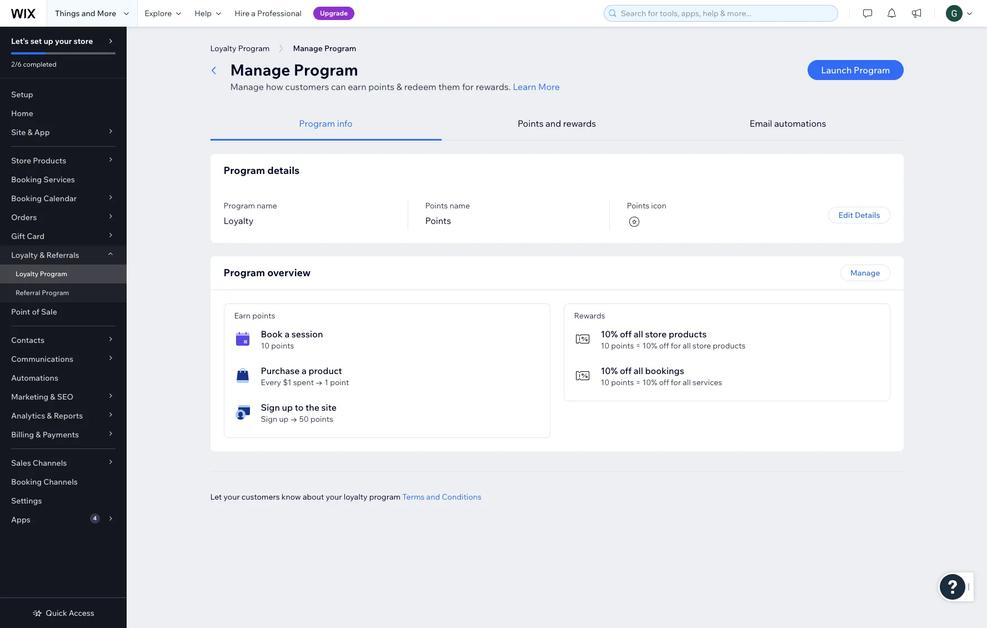 Task type: locate. For each thing, give the bounding box(es) containing it.
points for points and rewards
[[518, 118, 544, 129]]

and left rewards
[[546, 118, 562, 129]]

booking up settings
[[11, 477, 42, 487]]

store up 'services'
[[693, 341, 712, 351]]

customers left can
[[285, 81, 329, 92]]

sign down every
[[261, 402, 280, 413]]

for right them
[[462, 81, 474, 92]]

off right reward type - fixed image
[[620, 329, 632, 340]]

0 horizontal spatial name
[[257, 201, 277, 211]]

points for points name points
[[426, 201, 448, 211]]

booking calendar
[[11, 193, 77, 203]]

0 vertical spatial sign
[[261, 402, 280, 413]]

=
[[636, 341, 641, 351], [636, 377, 641, 387]]

loyalty down "help" button
[[210, 43, 237, 53]]

manage button
[[841, 265, 891, 281]]

your right about
[[326, 492, 342, 502]]

1 vertical spatial →
[[290, 414, 298, 424]]

reward type - fixed image
[[575, 331, 591, 347]]

manage for manage program manage how customers can earn points & redeem them for rewards. learn more
[[230, 60, 290, 79]]

1 vertical spatial a
[[285, 329, 290, 340]]

10% down bookings
[[643, 377, 658, 387]]

store down things and more
[[74, 36, 93, 46]]

points up "book" in the left of the page
[[253, 311, 275, 321]]

apps
[[11, 515, 30, 525]]

more right "learn"
[[539, 81, 560, 92]]

bookings
[[646, 365, 685, 376]]

store products button
[[0, 151, 127, 170]]

2 booking from the top
[[11, 193, 42, 203]]

2 sign from the top
[[261, 414, 278, 424]]

2 vertical spatial a
[[302, 365, 307, 376]]

email automations
[[750, 118, 827, 129]]

and inside button
[[546, 118, 562, 129]]

booking up the orders
[[11, 193, 42, 203]]

for inside 10% off all store products 10 points  = 10% off for all store products
[[671, 341, 682, 351]]

loyalty inside button
[[210, 43, 237, 53]]

customers inside manage program manage how customers can earn points & redeem them for rewards. learn more
[[285, 81, 329, 92]]

a inside book a session 10 points
[[285, 329, 290, 340]]

all up 10% off all bookings 10 points  = 10% off for all services
[[634, 329, 644, 340]]

a right hire
[[251, 8, 256, 18]]

& left seo
[[50, 392, 55, 402]]

program up "sale"
[[42, 289, 69, 297]]

name for loyalty
[[257, 201, 277, 211]]

edit
[[839, 210, 854, 220]]

0 vertical spatial booking
[[11, 175, 42, 185]]

program inside "program name loyalty"
[[224, 201, 255, 211]]

program down upgrade button
[[325, 43, 356, 53]]

0 horizontal spatial customers
[[242, 492, 280, 502]]

points right reward type - fixed icon
[[612, 377, 635, 387]]

site & app
[[11, 127, 50, 137]]

site
[[322, 402, 337, 413]]

1 vertical spatial loyalty program
[[16, 270, 67, 278]]

program inside manage program manage how customers can earn points & redeem them for rewards. learn more
[[294, 60, 359, 79]]

how
[[266, 81, 284, 92]]

wix members area app icon image
[[234, 404, 251, 421]]

email automations button
[[673, 107, 904, 141]]

let your customers know about your loyalty program terms and conditions
[[210, 492, 482, 502]]

10 right reward type - fixed image
[[601, 341, 610, 351]]

your
[[55, 36, 72, 46], [224, 492, 240, 502], [326, 492, 342, 502]]

for
[[462, 81, 474, 92], [671, 341, 682, 351], [671, 377, 682, 387]]

all up bookings
[[683, 341, 691, 351]]

1 sign from the top
[[261, 402, 280, 413]]

loyalty program inside loyalty program link
[[16, 270, 67, 278]]

sign right wix members area app icon on the bottom of the page
[[261, 414, 278, 424]]

program details
[[224, 164, 300, 177]]

up left to
[[282, 402, 293, 413]]

program left info
[[299, 118, 335, 129]]

for down bookings
[[671, 377, 682, 387]]

2 vertical spatial for
[[671, 377, 682, 387]]

manage program
[[293, 43, 356, 53]]

quick access button
[[32, 608, 94, 618]]

channels up settings link
[[44, 477, 78, 487]]

marketing & seo button
[[0, 387, 127, 406]]

1 horizontal spatial →
[[316, 377, 323, 387]]

0 vertical spatial a
[[251, 8, 256, 18]]

1 horizontal spatial and
[[427, 492, 440, 502]]

program inside 'button'
[[299, 118, 335, 129]]

0 vertical spatial loyalty program
[[210, 43, 270, 53]]

name inside 'points name points'
[[450, 201, 470, 211]]

loyalty program up referral program
[[16, 270, 67, 278]]

0 horizontal spatial store
[[74, 36, 93, 46]]

tab list
[[210, 107, 904, 141]]

1 horizontal spatial a
[[285, 329, 290, 340]]

10% off all store products 10 points  = 10% off for all store products
[[601, 329, 746, 351]]

& right billing at the bottom left
[[36, 430, 41, 440]]

2 horizontal spatial a
[[302, 365, 307, 376]]

1 vertical spatial for
[[671, 341, 682, 351]]

2 horizontal spatial store
[[693, 341, 712, 351]]

referral program
[[16, 289, 69, 297]]

manage for manage program
[[293, 43, 323, 53]]

card
[[27, 231, 45, 241]]

settings
[[11, 496, 42, 506]]

1 vertical spatial =
[[636, 377, 641, 387]]

loyalty inside "program name loyalty"
[[224, 215, 254, 226]]

0 horizontal spatial and
[[82, 8, 95, 18]]

a inside purchase a product every $1 spent → 1 point
[[302, 365, 307, 376]]

learn
[[513, 81, 537, 92]]

2/6 completed
[[11, 60, 57, 68]]

channels for booking channels
[[44, 477, 78, 487]]

and for rewards
[[546, 118, 562, 129]]

→
[[316, 377, 323, 387], [290, 414, 298, 424]]

→ inside purchase a product every $1 spent → 1 point
[[316, 377, 323, 387]]

→ inside sign up to the site sign up → 50 points
[[290, 414, 298, 424]]

points right earn
[[369, 81, 395, 92]]

manage program manage how customers can earn points & redeem them for rewards. learn more
[[230, 60, 560, 92]]

customers left know
[[242, 492, 280, 502]]

program
[[238, 43, 270, 53], [325, 43, 356, 53], [294, 60, 359, 79], [854, 64, 891, 76], [299, 118, 335, 129], [224, 164, 265, 177], [224, 201, 255, 211], [224, 266, 265, 279], [40, 270, 67, 278], [42, 289, 69, 297]]

= inside 10% off all bookings 10 points  = 10% off for all services
[[636, 377, 641, 387]]

things
[[55, 8, 80, 18]]

point
[[330, 377, 349, 387]]

10% right reward type - fixed icon
[[601, 365, 618, 376]]

points down site
[[311, 414, 334, 424]]

0 vertical spatial channels
[[33, 458, 67, 468]]

10% off all bookings 10 points  = 10% off for all services
[[601, 365, 723, 387]]

product
[[309, 365, 342, 376]]

your inside sidebar element
[[55, 36, 72, 46]]

points
[[369, 81, 395, 92], [253, 311, 275, 321], [271, 341, 294, 351], [612, 341, 635, 351], [612, 377, 635, 387], [311, 414, 334, 424]]

let's set up your store
[[11, 36, 93, 46]]

2 = from the top
[[636, 377, 641, 387]]

purchase a product every $1 spent → 1 point
[[261, 365, 349, 387]]

0 horizontal spatial →
[[290, 414, 298, 424]]

launch
[[822, 64, 852, 76]]

2 horizontal spatial and
[[546, 118, 562, 129]]

orders
[[11, 212, 37, 222]]

= up 10% off all bookings 10 points  = 10% off for all services
[[636, 341, 641, 351]]

loyalty down "gift card"
[[11, 250, 38, 260]]

0 vertical spatial customers
[[285, 81, 329, 92]]

of
[[32, 307, 39, 317]]

& left reports
[[47, 411, 52, 421]]

1 vertical spatial sign
[[261, 414, 278, 424]]

points icon
[[627, 201, 667, 211]]

point
[[11, 307, 30, 317]]

2 vertical spatial up
[[279, 414, 289, 424]]

1 horizontal spatial name
[[450, 201, 470, 211]]

3 booking from the top
[[11, 477, 42, 487]]

0 vertical spatial more
[[97, 8, 116, 18]]

analytics & reports button
[[0, 406, 127, 425]]

booking channels link
[[0, 473, 127, 491]]

customers
[[285, 81, 329, 92], [242, 492, 280, 502]]

and
[[82, 8, 95, 18], [546, 118, 562, 129], [427, 492, 440, 502]]

launch program
[[822, 64, 891, 76]]

0 vertical spatial products
[[669, 329, 707, 340]]

booking down store
[[11, 175, 42, 185]]

sales
[[11, 458, 31, 468]]

program down hire
[[238, 43, 270, 53]]

1 horizontal spatial your
[[224, 492, 240, 502]]

1 vertical spatial products
[[713, 341, 746, 351]]

for inside 10% off all bookings 10 points  = 10% off for all services
[[671, 377, 682, 387]]

loyalty & referrals
[[11, 250, 79, 260]]

10 inside 10% off all bookings 10 points  = 10% off for all services
[[601, 377, 610, 387]]

let
[[210, 492, 222, 502]]

and right things
[[82, 8, 95, 18]]

1 horizontal spatial store
[[646, 329, 667, 340]]

1 vertical spatial more
[[539, 81, 560, 92]]

gift
[[11, 231, 25, 241]]

1 booking from the top
[[11, 175, 42, 185]]

booking services link
[[0, 170, 127, 189]]

them
[[439, 81, 460, 92]]

0 horizontal spatial loyalty program
[[16, 270, 67, 278]]

spent
[[293, 377, 314, 387]]

& right site
[[27, 127, 33, 137]]

channels
[[33, 458, 67, 468], [44, 477, 78, 487]]

1 vertical spatial booking
[[11, 193, 42, 203]]

= down 10% off all store products 10 points  = 10% off for all store products
[[636, 377, 641, 387]]

1 vertical spatial channels
[[44, 477, 78, 487]]

10 down "book" in the left of the page
[[261, 341, 270, 351]]

booking for booking calendar
[[11, 193, 42, 203]]

up left 50
[[279, 414, 289, 424]]

1 vertical spatial up
[[282, 402, 293, 413]]

program up can
[[294, 60, 359, 79]]

loyalty
[[210, 43, 237, 53], [224, 215, 254, 226], [11, 250, 38, 260], [16, 270, 38, 278]]

loyalty program down hire
[[210, 43, 270, 53]]

2 vertical spatial store
[[693, 341, 712, 351]]

off
[[620, 329, 632, 340], [660, 341, 670, 351], [620, 365, 632, 376], [660, 377, 670, 387]]

a right "book" in the left of the page
[[285, 329, 290, 340]]

points down "book" in the left of the page
[[271, 341, 294, 351]]

sales channels button
[[0, 454, 127, 473]]

a up spent
[[302, 365, 307, 376]]

up right set
[[44, 36, 53, 46]]

1 vertical spatial and
[[546, 118, 562, 129]]

1 horizontal spatial customers
[[285, 81, 329, 92]]

a for product
[[302, 365, 307, 376]]

2 vertical spatial booking
[[11, 477, 42, 487]]

0 vertical spatial =
[[636, 341, 641, 351]]

booking inside popup button
[[11, 193, 42, 203]]

& inside dropdown button
[[47, 411, 52, 421]]

& inside popup button
[[36, 430, 41, 440]]

more
[[97, 8, 116, 18], [539, 81, 560, 92]]

rewards
[[575, 311, 606, 321]]

1 horizontal spatial more
[[539, 81, 560, 92]]

more right things
[[97, 8, 116, 18]]

and for more
[[82, 8, 95, 18]]

program overview
[[224, 266, 311, 279]]

points inside manage program manage how customers can earn points & redeem them for rewards. learn more
[[369, 81, 395, 92]]

→ left 1
[[316, 377, 323, 387]]

services
[[693, 377, 723, 387]]

points inside button
[[518, 118, 544, 129]]

loyalty & referrals button
[[0, 246, 127, 265]]

and right terms
[[427, 492, 440, 502]]

reports
[[54, 411, 83, 421]]

home
[[11, 108, 33, 118]]

2 name from the left
[[450, 201, 470, 211]]

= inside 10% off all store products 10 points  = 10% off for all store products
[[636, 341, 641, 351]]

1 horizontal spatial products
[[713, 341, 746, 351]]

0 vertical spatial for
[[462, 81, 474, 92]]

your right set
[[55, 36, 72, 46]]

0 horizontal spatial more
[[97, 8, 116, 18]]

0 horizontal spatial your
[[55, 36, 72, 46]]

channels up booking channels
[[33, 458, 67, 468]]

1 vertical spatial customers
[[242, 492, 280, 502]]

1 = from the top
[[636, 341, 641, 351]]

program info button
[[210, 107, 442, 141]]

0 vertical spatial store
[[74, 36, 93, 46]]

0 vertical spatial up
[[44, 36, 53, 46]]

0 vertical spatial →
[[316, 377, 323, 387]]

1 name from the left
[[257, 201, 277, 211]]

your right let
[[224, 492, 240, 502]]

1 horizontal spatial loyalty program
[[210, 43, 270, 53]]

& left the redeem
[[397, 81, 403, 92]]

points right reward type - fixed image
[[612, 341, 635, 351]]

& inside dropdown button
[[40, 250, 45, 260]]

1 vertical spatial store
[[646, 329, 667, 340]]

for up bookings
[[671, 341, 682, 351]]

booking services
[[11, 175, 75, 185]]

email
[[750, 118, 773, 129]]

off left bookings
[[620, 365, 632, 376]]

& down card
[[40, 250, 45, 260]]

all
[[634, 329, 644, 340], [683, 341, 691, 351], [634, 365, 644, 376], [683, 377, 691, 387]]

help button
[[188, 0, 228, 27]]

points inside 10% off all store products 10 points  = 10% off for all store products
[[612, 341, 635, 351]]

products
[[669, 329, 707, 340], [713, 341, 746, 351]]

loyalty program inside button
[[210, 43, 270, 53]]

orders button
[[0, 208, 127, 227]]

10 right reward type - fixed icon
[[601, 377, 610, 387]]

earn points heading
[[234, 311, 537, 321]]

channels inside popup button
[[33, 458, 67, 468]]

points inside 10% off all bookings 10 points  = 10% off for all services
[[612, 377, 635, 387]]

loyalty inside dropdown button
[[11, 250, 38, 260]]

program down program details
[[224, 201, 255, 211]]

→ left 50
[[290, 414, 298, 424]]

& for referrals
[[40, 250, 45, 260]]

name inside "program name loyalty"
[[257, 201, 277, 211]]

points
[[518, 118, 544, 129], [426, 201, 448, 211], [627, 201, 650, 211], [426, 215, 451, 226]]

let's
[[11, 36, 29, 46]]

point of sale link
[[0, 302, 127, 321]]

store up bookings
[[646, 329, 667, 340]]

communications button
[[0, 350, 127, 369]]

app
[[34, 127, 50, 137]]

loyalty up referral
[[16, 270, 38, 278]]

hire
[[235, 8, 250, 18]]

name
[[257, 201, 277, 211], [450, 201, 470, 211]]

0 horizontal spatial a
[[251, 8, 256, 18]]

loyalty down program details
[[224, 215, 254, 226]]

0 vertical spatial and
[[82, 8, 95, 18]]

all left bookings
[[634, 365, 644, 376]]



Task type: vqa. For each thing, say whether or not it's contained in the screenshot.
'Posts' "link"
no



Task type: describe. For each thing, give the bounding box(es) containing it.
billing & payments button
[[0, 425, 127, 444]]

& for payments
[[36, 430, 41, 440]]

learn more link
[[513, 80, 560, 93]]

& for reports
[[47, 411, 52, 421]]

loyalty program for 'loyalty program' button
[[210, 43, 270, 53]]

earn
[[348, 81, 367, 92]]

marketing
[[11, 392, 48, 402]]

seo
[[57, 392, 73, 402]]

off down bookings
[[660, 377, 670, 387]]

manage program button
[[288, 40, 362, 57]]

completed
[[23, 60, 57, 68]]

settings link
[[0, 491, 127, 510]]

products
[[33, 156, 66, 166]]

points name points
[[426, 201, 470, 226]]

book
[[261, 329, 283, 340]]

points and rewards button
[[442, 107, 673, 141]]

every
[[261, 377, 281, 387]]

redeem
[[405, 81, 437, 92]]

launch program button
[[808, 60, 904, 80]]

points inside book a session 10 points
[[271, 341, 294, 351]]

to
[[295, 402, 304, 413]]

calendar
[[44, 193, 77, 203]]

program down loyalty & referrals
[[40, 270, 67, 278]]

details
[[267, 164, 300, 177]]

booking calendar button
[[0, 189, 127, 208]]

10 inside 10% off all store products 10 points  = 10% off for all store products
[[601, 341, 610, 351]]

program left details
[[224, 164, 265, 177]]

10% up bookings
[[643, 341, 658, 351]]

things and more
[[55, 8, 116, 18]]

& for app
[[27, 127, 33, 137]]

program
[[369, 492, 401, 502]]

store products
[[11, 156, 66, 166]]

store inside sidebar element
[[74, 36, 93, 46]]

program name loyalty
[[224, 201, 277, 226]]

booking for booking services
[[11, 175, 42, 185]]

50
[[299, 414, 309, 424]]

channels for sales channels
[[33, 458, 67, 468]]

Search for tools, apps, help & more... field
[[618, 6, 835, 21]]

2 horizontal spatial your
[[326, 492, 342, 502]]

hire a professional link
[[228, 0, 308, 27]]

10 inside book a session 10 points
[[261, 341, 270, 351]]

name for points
[[450, 201, 470, 211]]

rewards
[[564, 118, 597, 129]]

sale
[[41, 307, 57, 317]]

all left 'services'
[[683, 377, 691, 387]]

wix bookings app icon image
[[234, 331, 251, 347]]

quick
[[46, 608, 67, 618]]

& inside manage program manage how customers can earn points & redeem them for rewards. learn more
[[397, 81, 403, 92]]

home link
[[0, 104, 127, 123]]

loyalty for 'loyalty program' button
[[210, 43, 237, 53]]

0 horizontal spatial products
[[669, 329, 707, 340]]

edit details
[[839, 210, 881, 220]]

points and rewards
[[518, 118, 597, 129]]

program right launch
[[854, 64, 891, 76]]

sign up to the site sign up → 50 points
[[261, 402, 337, 424]]

help
[[195, 8, 212, 18]]

loyalty program link
[[0, 265, 127, 284]]

contacts button
[[0, 331, 127, 350]]

info
[[337, 118, 353, 129]]

overview
[[267, 266, 311, 279]]

automations
[[11, 373, 58, 383]]

earn points
[[234, 311, 275, 321]]

program up earn
[[224, 266, 265, 279]]

payments
[[43, 430, 79, 440]]

know
[[282, 492, 301, 502]]

up inside sidebar element
[[44, 36, 53, 46]]

terms
[[403, 492, 425, 502]]

referral
[[16, 289, 40, 297]]

point of sale
[[11, 307, 57, 317]]

set
[[30, 36, 42, 46]]

automations link
[[0, 369, 127, 387]]

a for session
[[285, 329, 290, 340]]

manage for manage
[[851, 268, 881, 278]]

purchase
[[261, 365, 300, 376]]

setup
[[11, 90, 33, 100]]

terms and conditions link
[[403, 492, 482, 502]]

2 vertical spatial and
[[427, 492, 440, 502]]

10% down rewards
[[601, 329, 618, 340]]

conditions
[[442, 492, 482, 502]]

services
[[44, 175, 75, 185]]

communications
[[11, 354, 73, 364]]

automations
[[775, 118, 827, 129]]

off up bookings
[[660, 341, 670, 351]]

1
[[325, 377, 329, 387]]

points for points icon
[[627, 201, 650, 211]]

site
[[11, 127, 26, 137]]

referrals
[[46, 250, 79, 260]]

the
[[306, 402, 320, 413]]

book a session 10 points
[[261, 329, 323, 351]]

sales channels
[[11, 458, 67, 468]]

loyalty program for loyalty program link
[[16, 270, 67, 278]]

marketing & seo
[[11, 392, 73, 402]]

quick access
[[46, 608, 94, 618]]

reward type - fixed image
[[575, 367, 591, 384]]

upgrade button
[[314, 7, 355, 20]]

points inside sign up to the site sign up → 50 points
[[311, 414, 334, 424]]

booking for booking channels
[[11, 477, 42, 487]]

program info
[[299, 118, 353, 129]]

about
[[303, 492, 324, 502]]

points icon image
[[627, 214, 643, 230]]

loyalty for loyalty & referrals dropdown button
[[11, 250, 38, 260]]

analytics & reports
[[11, 411, 83, 421]]

loyalty for loyalty program link
[[16, 270, 38, 278]]

details
[[856, 210, 881, 220]]

a for professional
[[251, 8, 256, 18]]

& for seo
[[50, 392, 55, 402]]

session
[[292, 329, 323, 340]]

sidebar element
[[0, 27, 127, 628]]

wix stores app icon image
[[234, 367, 251, 384]]

more inside manage program manage how customers can earn points & redeem them for rewards. learn more
[[539, 81, 560, 92]]

billing
[[11, 430, 34, 440]]

tab list containing program info
[[210, 107, 904, 141]]

access
[[69, 608, 94, 618]]

gift card button
[[0, 227, 127, 246]]

for inside manage program manage how customers can earn points & redeem them for rewards. learn more
[[462, 81, 474, 92]]

$1
[[283, 377, 292, 387]]

rewards.
[[476, 81, 511, 92]]

rewards heading
[[575, 311, 877, 321]]

analytics
[[11, 411, 45, 421]]



